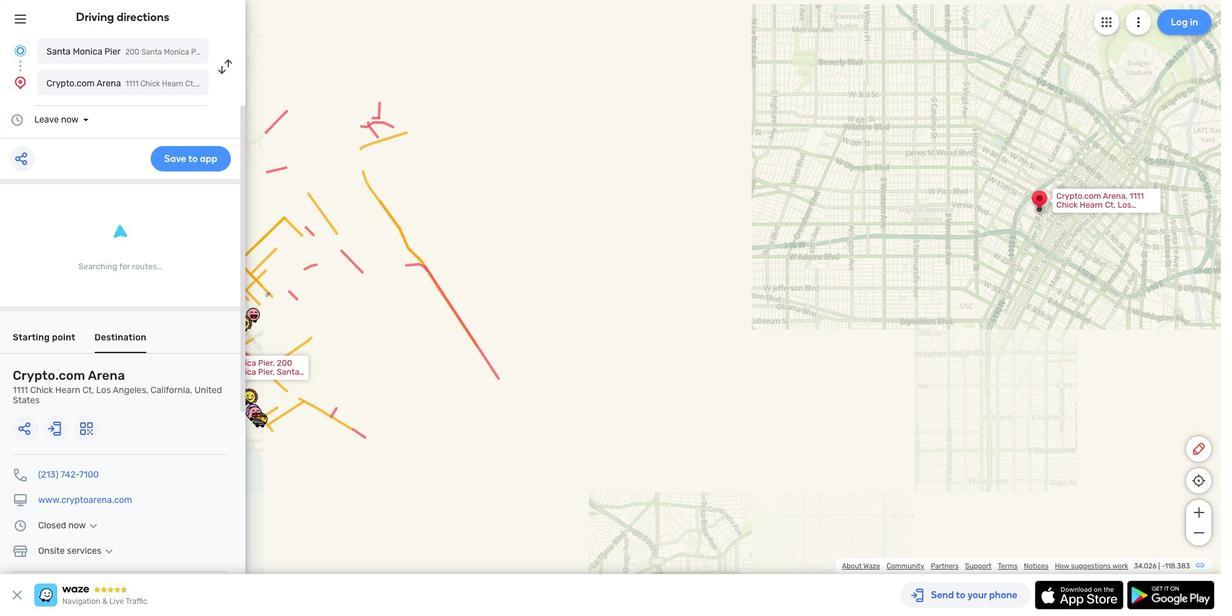 Task type: locate. For each thing, give the bounding box(es) containing it.
now
[[61, 114, 79, 125], [68, 521, 86, 532]]

crypto.com inside button
[[46, 78, 95, 89]]

arena inside crypto.com arena button
[[96, 78, 121, 89]]

crypto.com for crypto.com arena
[[46, 78, 95, 89]]

for
[[119, 262, 130, 272]]

(213)
[[38, 470, 58, 481]]

pencil image
[[1191, 442, 1206, 457]]

searching
[[78, 262, 117, 272]]

santa up monica,
[[204, 359, 227, 368]]

-
[[1162, 563, 1165, 571]]

services
[[67, 546, 101, 557]]

hearn
[[55, 385, 80, 396]]

crypto.com up chick
[[13, 368, 85, 384]]

community
[[887, 563, 924, 571]]

www.cryptoarena.com
[[38, 495, 132, 506]]

los
[[96, 385, 111, 396]]

arena for crypto.com arena 1111 chick hearn ct, los angeles, california, united states
[[88, 368, 125, 384]]

crypto.com
[[46, 78, 95, 89], [13, 368, 85, 384]]

pier
[[105, 46, 121, 57]]

crypto.com arena
[[46, 78, 121, 89]]

angeles,
[[113, 385, 148, 396]]

notices
[[1024, 563, 1049, 571]]

about waze link
[[842, 563, 880, 571]]

arena
[[96, 78, 121, 89], [88, 368, 125, 384]]

partners link
[[931, 563, 959, 571]]

current location image
[[13, 43, 28, 59]]

computer image
[[13, 494, 28, 509]]

how suggestions work link
[[1055, 563, 1128, 571]]

0 vertical spatial crypto.com
[[46, 78, 95, 89]]

work
[[1112, 563, 1128, 571]]

x image
[[10, 588, 25, 604]]

1 vertical spatial arena
[[88, 368, 125, 384]]

support
[[965, 563, 992, 571]]

now right leave
[[61, 114, 79, 125]]

crypto.com down santa monica pier
[[46, 78, 95, 89]]

www.cryptoarena.com link
[[38, 495, 132, 506]]

now for closed now
[[68, 521, 86, 532]]

pier,
[[258, 359, 275, 368], [258, 368, 275, 377]]

location image
[[13, 75, 28, 90]]

santa right '90401,'
[[277, 368, 299, 377]]

1 vertical spatial now
[[68, 521, 86, 532]]

&
[[102, 598, 108, 607]]

0 vertical spatial now
[[61, 114, 79, 125]]

90401,
[[248, 377, 275, 386]]

|
[[1158, 563, 1160, 571]]

community link
[[887, 563, 924, 571]]

742-
[[61, 470, 79, 481]]

ct,
[[82, 385, 94, 396]]

starting point button
[[13, 333, 69, 352]]

now right closed
[[68, 521, 86, 532]]

arena for crypto.com arena
[[96, 78, 121, 89]]

terms link
[[998, 563, 1018, 571]]

crypto.com for crypto.com arena 1111 chick hearn ct, los angeles, california, united states
[[13, 368, 85, 384]]

states
[[13, 396, 40, 406]]

zoom in image
[[1191, 506, 1207, 521]]

onsite services button
[[38, 546, 117, 557]]

0 vertical spatial arena
[[96, 78, 121, 89]]

1 vertical spatial crypto.com
[[13, 368, 85, 384]]

chevron down image
[[101, 547, 117, 557]]

7100
[[79, 470, 99, 481]]

arena up los
[[88, 368, 125, 384]]

navigation & live traffic
[[62, 598, 147, 607]]

34.026
[[1134, 563, 1157, 571]]

traffic
[[126, 598, 147, 607]]

crypto.com inside crypto.com arena 1111 chick hearn ct, los angeles, california, united states
[[13, 368, 85, 384]]

driving
[[76, 10, 114, 24]]

searching for routes…
[[78, 262, 162, 272]]

santa right current location icon
[[46, 46, 71, 57]]

usa
[[277, 377, 293, 386]]

arena down "pier"
[[96, 78, 121, 89]]

clock image
[[10, 113, 25, 128]]

destination
[[88, 333, 135, 343]]

monica
[[73, 46, 102, 57], [229, 359, 256, 368], [229, 368, 256, 377]]

santa
[[46, 46, 71, 57], [204, 359, 227, 368], [204, 368, 227, 377], [277, 368, 299, 377]]

santa inside 'button'
[[46, 46, 71, 57]]

200
[[277, 359, 292, 368]]

monica inside 'button'
[[73, 46, 102, 57]]

call image
[[13, 468, 28, 483]]

arena inside crypto.com arena 1111 chick hearn ct, los angeles, california, united states
[[88, 368, 125, 384]]

118.383
[[1165, 563, 1190, 571]]



Task type: vqa. For each thing, say whether or not it's contained in the screenshot.
Crypto.Com Arena
yes



Task type: describe. For each thing, give the bounding box(es) containing it.
waze
[[863, 563, 880, 571]]

notices link
[[1024, 563, 1049, 571]]

1111
[[13, 385, 28, 396]]

(213) 742-7100 link
[[38, 470, 99, 481]]

starting
[[13, 333, 46, 343]]

santa up the united
[[204, 368, 227, 377]]

point
[[48, 333, 69, 343]]

leave now
[[34, 114, 79, 125]]

destination button
[[88, 333, 135, 354]]

onsite
[[38, 546, 65, 557]]

terms
[[998, 563, 1018, 571]]

1 pier, from the top
[[258, 359, 275, 368]]

driving directions
[[76, 10, 169, 24]]

starting point
[[13, 333, 69, 343]]

monica,
[[204, 377, 234, 386]]

monica for pier
[[73, 46, 102, 57]]

routes…
[[132, 262, 162, 272]]

closed now
[[38, 521, 86, 532]]

directions
[[117, 10, 169, 24]]

california,
[[151, 385, 192, 396]]

navigation
[[62, 598, 100, 607]]

link image
[[1195, 561, 1205, 571]]

crypto.com arena button
[[37, 70, 209, 95]]

suggestions
[[1071, 563, 1111, 571]]

about waze community partners support terms notices how suggestions work 34.026 | -118.383
[[842, 563, 1190, 571]]

santa monica pier
[[46, 46, 121, 57]]

chick
[[30, 385, 53, 396]]

live
[[109, 598, 124, 607]]

how
[[1055, 563, 1069, 571]]

(213) 742-7100
[[38, 470, 99, 481]]

monica for pier,
[[229, 359, 256, 368]]

ca
[[236, 377, 246, 386]]

zoom out image
[[1191, 526, 1207, 541]]

santa monica pier button
[[37, 38, 209, 64]]

crypto.com arena 1111 chick hearn ct, los angeles, california, united states
[[13, 368, 222, 406]]

chevron down image
[[86, 522, 101, 532]]

closed
[[38, 521, 66, 532]]

leave
[[34, 114, 59, 125]]

support link
[[965, 563, 992, 571]]

about
[[842, 563, 862, 571]]

store image
[[13, 544, 28, 560]]

now for leave now
[[61, 114, 79, 125]]

partners
[[931, 563, 959, 571]]

closed now button
[[38, 521, 101, 532]]

onsite services
[[38, 546, 101, 557]]

united
[[194, 385, 222, 396]]

santa monica pier, 200 santa monica pier, santa monica, ca 90401, usa
[[204, 359, 299, 386]]

clock image
[[13, 519, 28, 534]]

2 pier, from the top
[[258, 368, 275, 377]]



